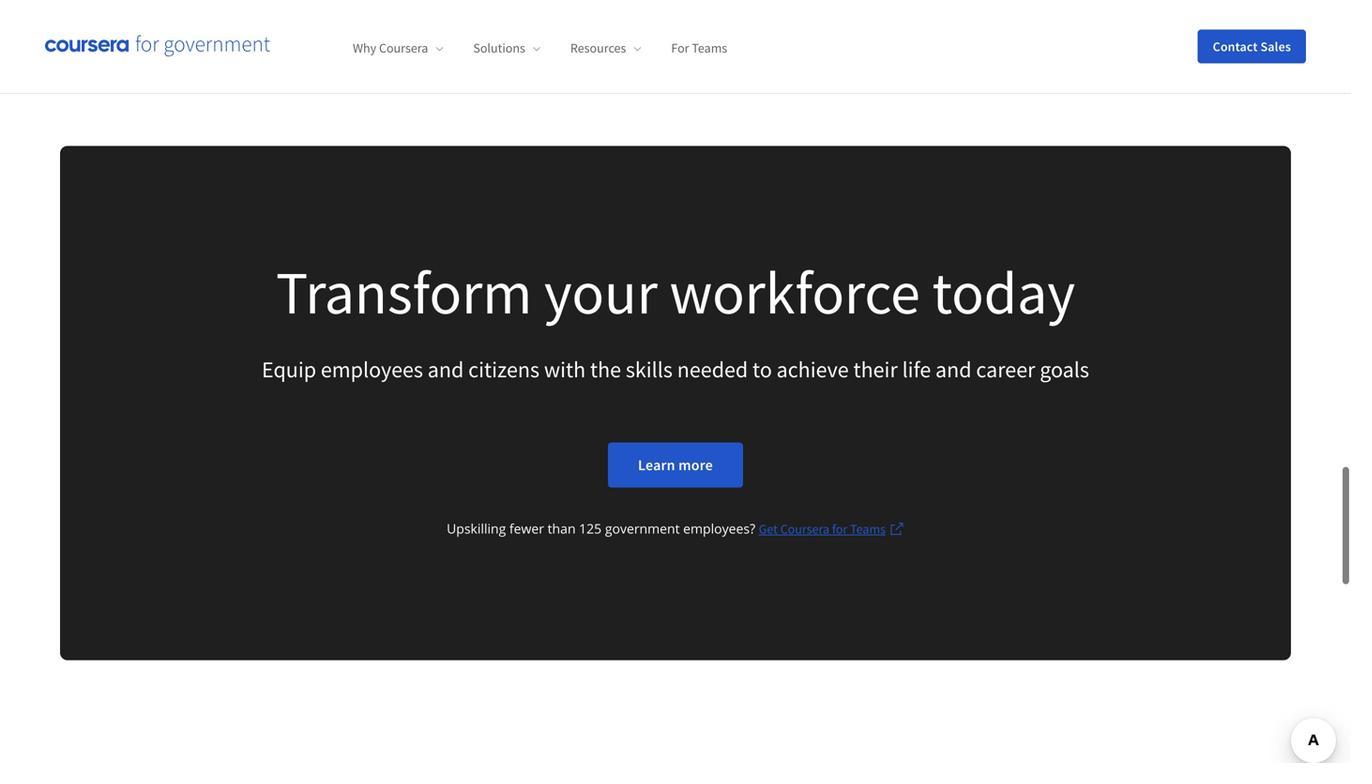 Task type: vqa. For each thing, say whether or not it's contained in the screenshot.
About
no



Task type: locate. For each thing, give the bounding box(es) containing it.
coursera
[[379, 40, 428, 57], [781, 521, 830, 537]]

coursera for why
[[379, 40, 428, 57]]

achieve
[[777, 355, 849, 384]]

equip employees and citizens with the skills needed to achieve their life and career goals
[[262, 355, 1090, 384]]

career
[[977, 355, 1036, 384]]

125
[[579, 520, 602, 537]]

government
[[605, 520, 680, 537]]

resources link
[[571, 40, 641, 57]]

life
[[903, 355, 931, 384]]

coursera right why
[[379, 40, 428, 57]]

sales
[[1261, 38, 1292, 55]]

employees?
[[683, 520, 756, 537]]

contact sales button
[[1198, 30, 1307, 63]]

contact sales
[[1213, 38, 1292, 55]]

today
[[932, 254, 1076, 330]]

and left citizens
[[428, 355, 464, 384]]

0 vertical spatial teams
[[692, 40, 728, 57]]

skills
[[626, 355, 673, 384]]

teams right for
[[850, 521, 886, 537]]

fewer
[[510, 520, 544, 537]]

solutions
[[473, 40, 526, 57]]

for
[[832, 521, 848, 537]]

1 horizontal spatial and
[[936, 355, 972, 384]]

transform
[[276, 254, 532, 330]]

resources
[[571, 40, 626, 57]]

1 vertical spatial coursera
[[781, 521, 830, 537]]

the
[[590, 355, 621, 384]]

upskilling fewer than 125 government employees?
[[447, 520, 759, 537]]

0 vertical spatial coursera
[[379, 40, 428, 57]]

1 horizontal spatial coursera
[[781, 521, 830, 537]]

coursera for get
[[781, 521, 830, 537]]

and
[[428, 355, 464, 384], [936, 355, 972, 384]]

teams
[[692, 40, 728, 57], [850, 521, 886, 537]]

teams right "for" at the top
[[692, 40, 728, 57]]

and right life
[[936, 355, 972, 384]]

with
[[544, 355, 586, 384]]

1 horizontal spatial teams
[[850, 521, 886, 537]]

1 and from the left
[[428, 355, 464, 384]]

0 horizontal spatial coursera
[[379, 40, 428, 57]]

coursera inside get coursera for teams link
[[781, 521, 830, 537]]

needed
[[677, 355, 748, 384]]

coursera left for
[[781, 521, 830, 537]]

0 horizontal spatial and
[[428, 355, 464, 384]]

upskilling
[[447, 520, 506, 537]]



Task type: describe. For each thing, give the bounding box(es) containing it.
why coursera link
[[353, 40, 443, 57]]

get
[[759, 521, 778, 537]]

your
[[544, 254, 658, 330]]

learn more
[[638, 456, 713, 475]]

why coursera
[[353, 40, 428, 57]]

learn more link
[[608, 443, 743, 488]]

workforce
[[670, 254, 921, 330]]

more
[[679, 456, 713, 475]]

employees
[[321, 355, 423, 384]]

than
[[548, 520, 576, 537]]

solutions link
[[473, 40, 541, 57]]

for teams
[[671, 40, 728, 57]]

get coursera for teams link
[[759, 518, 905, 540]]

get coursera for teams
[[759, 521, 886, 537]]

for teams link
[[671, 40, 728, 57]]

1 vertical spatial teams
[[850, 521, 886, 537]]

why
[[353, 40, 377, 57]]

for
[[671, 40, 689, 57]]

2 and from the left
[[936, 355, 972, 384]]

transform your workforce today
[[276, 254, 1076, 330]]

citizens
[[468, 355, 540, 384]]

coursera for government image
[[45, 35, 270, 58]]

to
[[753, 355, 772, 384]]

equip
[[262, 355, 316, 384]]

contact
[[1213, 38, 1258, 55]]

0 horizontal spatial teams
[[692, 40, 728, 57]]

goals
[[1040, 355, 1090, 384]]

learn
[[638, 456, 676, 475]]

their
[[854, 355, 898, 384]]



